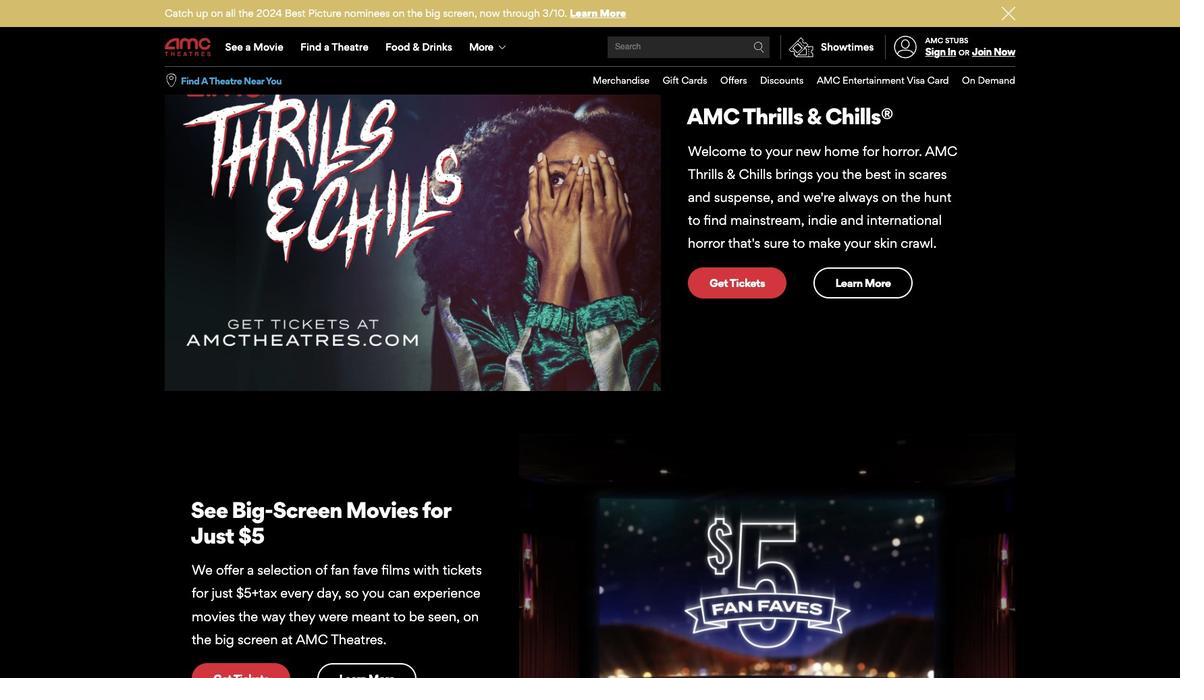 Task type: describe. For each thing, give the bounding box(es) containing it.
screen
[[273, 497, 342, 524]]

offers link
[[708, 67, 747, 94]]

on inside welcome to your new home for horror. amc thrills & chills brings you the best in scares and suspense, and we're always on the hunt to find mainstream, indie and international horror that's sure to make your skin crawl.
[[882, 189, 898, 205]]

2024
[[257, 7, 282, 20]]

$5
[[238, 522, 264, 549]]

drinks
[[422, 41, 452, 53]]

on inside we offer a selection of fan fave films with tickets for just $5+tax every day, so you can experience movies the way they were meant to be seen, on the big screen at amc theatres.
[[464, 608, 479, 625]]

amc thrills & chills®
[[687, 103, 893, 130]]

we
[[192, 562, 213, 578]]

sign in button
[[926, 45, 957, 58]]

crawl.
[[901, 235, 937, 252]]

for inside see big-screen movies for just $5
[[422, 497, 451, 524]]

brings
[[776, 166, 814, 182]]

selection
[[257, 562, 312, 578]]

gift cards
[[663, 74, 708, 86]]

amc entertainment visa card
[[817, 74, 949, 86]]

mainstream,
[[731, 212, 805, 228]]

skin
[[875, 235, 898, 252]]

up
[[196, 7, 208, 20]]

chills®
[[826, 103, 893, 130]]

amc for amc thrills & chills®
[[687, 103, 740, 130]]

can
[[388, 585, 410, 601]]

always
[[839, 189, 879, 205]]

demand
[[978, 74, 1016, 86]]

the up international at the right top
[[901, 189, 921, 205]]

picture
[[308, 7, 342, 20]]

were
[[319, 608, 348, 625]]

on
[[963, 74, 976, 86]]

see a movie
[[225, 41, 284, 53]]

screen
[[238, 631, 278, 648]]

1 horizontal spatial and
[[778, 189, 800, 205]]

showtimes
[[821, 41, 874, 53]]

menu containing more
[[165, 28, 1016, 66]]

submit search icon image
[[754, 42, 765, 53]]

tickets
[[730, 276, 766, 290]]

you
[[266, 75, 282, 86]]

1 horizontal spatial thrills
[[743, 103, 803, 130]]

catch
[[165, 7, 193, 20]]

new
[[796, 143, 821, 159]]

a
[[201, 75, 208, 86]]

food & drinks link
[[377, 28, 461, 66]]

seen,
[[428, 608, 460, 625]]

the up always
[[843, 166, 862, 182]]

more inside "link"
[[865, 276, 891, 290]]

international
[[867, 212, 942, 228]]

merchandise link
[[580, 67, 650, 94]]

amc for amc stubs sign in or join now
[[926, 36, 944, 45]]

theatre for a
[[332, 41, 369, 53]]

welcome to your new home for horror. amc thrills & chills brings you the best in scares and suspense, and we're always on the hunt to find mainstream, indie and international horror that's sure to make your skin crawl.
[[688, 143, 958, 252]]

amc inside welcome to your new home for horror. amc thrills & chills brings you the best in scares and suspense, and we're always on the hunt to find mainstream, indie and international horror that's sure to make your skin crawl.
[[926, 143, 958, 159]]

the down movies
[[192, 631, 212, 648]]

or
[[959, 48, 970, 58]]

movie
[[254, 41, 284, 53]]

welcome
[[688, 143, 747, 159]]

amc fan faves image
[[519, 434, 1016, 678]]

$5+tax
[[236, 585, 277, 601]]

entertainment
[[843, 74, 905, 86]]

hunt
[[924, 189, 952, 205]]

find a theatre near you button
[[181, 74, 282, 87]]

card
[[928, 74, 949, 86]]

they
[[289, 608, 315, 625]]

chills
[[739, 166, 772, 182]]

catch up on all the 2024 best picture nominees on the big screen, now through 3/10. learn more
[[165, 7, 626, 20]]

nominees
[[344, 7, 390, 20]]

offer
[[216, 562, 244, 578]]

in
[[895, 166, 906, 182]]

to left find
[[688, 212, 701, 228]]

find
[[704, 212, 728, 228]]

3/10.
[[543, 7, 567, 20]]

big inside we offer a selection of fan fave films with tickets for just $5+tax every day, so you can experience movies the way they were meant to be seen, on the big screen at amc theatres.
[[215, 631, 234, 648]]

get tickets link
[[688, 267, 787, 299]]

theatres.
[[331, 631, 387, 648]]

through
[[503, 7, 540, 20]]

near
[[244, 75, 264, 86]]

merchandise
[[593, 74, 650, 86]]

stubs
[[946, 36, 969, 45]]

every
[[281, 585, 314, 601]]

join now button
[[973, 45, 1016, 58]]

see for see big-screen movies for just $5
[[191, 497, 228, 524]]

user profile image
[[887, 36, 925, 59]]

movies
[[346, 497, 418, 524]]

on demand link
[[949, 67, 1016, 94]]

fan
[[331, 562, 350, 578]]

find a theatre near you
[[181, 75, 282, 86]]

horror
[[688, 235, 725, 252]]

just
[[212, 585, 233, 601]]

1 horizontal spatial learn more link
[[814, 267, 913, 299]]

meant
[[352, 608, 390, 625]]



Task type: vqa. For each thing, say whether or not it's contained in the screenshot.
leftmost the Laser
no



Task type: locate. For each thing, give the bounding box(es) containing it.
2 vertical spatial for
[[192, 585, 208, 601]]

0 horizontal spatial for
[[192, 585, 208, 601]]

gift
[[663, 74, 679, 86]]

0 horizontal spatial find
[[181, 75, 200, 86]]

amc down showtimes 'link'
[[817, 74, 841, 86]]

experience
[[414, 585, 481, 601]]

to right sure
[[793, 235, 805, 252]]

2 vertical spatial more
[[865, 276, 891, 290]]

best
[[866, 166, 892, 182]]

sign
[[926, 45, 946, 58]]

suspense,
[[715, 189, 774, 205]]

menu containing merchandise
[[580, 67, 1016, 94]]

learn down make
[[836, 276, 863, 290]]

& right food
[[413, 41, 420, 53]]

to
[[750, 143, 763, 159], [688, 212, 701, 228], [793, 235, 805, 252], [394, 608, 406, 625]]

the
[[239, 7, 254, 20], [408, 7, 423, 20], [843, 166, 862, 182], [901, 189, 921, 205], [239, 608, 258, 625], [192, 631, 212, 648]]

for inside welcome to your new home for horror. amc thrills & chills brings you the best in scares and suspense, and we're always on the hunt to find mainstream, indie and international horror that's sure to make your skin crawl.
[[863, 143, 879, 159]]

home
[[825, 143, 860, 159]]

search the AMC website text field
[[613, 42, 754, 52]]

0 vertical spatial learn
[[570, 7, 598, 20]]

of
[[315, 562, 327, 578]]

1 horizontal spatial for
[[422, 497, 451, 524]]

more down the skin
[[865, 276, 891, 290]]

1 vertical spatial find
[[181, 75, 200, 86]]

fave
[[353, 562, 378, 578]]

just
[[191, 522, 234, 549]]

1 vertical spatial thrills
[[688, 166, 724, 182]]

cards
[[682, 74, 708, 86]]

theatre down nominees
[[332, 41, 369, 53]]

so
[[345, 585, 359, 601]]

& inside welcome to your new home for horror. amc thrills & chills brings you the best in scares and suspense, and we're always on the hunt to find mainstream, indie and international horror that's sure to make your skin crawl.
[[727, 166, 736, 182]]

get
[[710, 276, 728, 290]]

amc up sign
[[926, 36, 944, 45]]

learn more
[[836, 276, 891, 290]]

on demand
[[963, 74, 1016, 86]]

tickets
[[443, 562, 482, 578]]

your up brings
[[766, 143, 793, 159]]

theatre for a
[[209, 75, 242, 86]]

big
[[426, 7, 441, 20], [215, 631, 234, 648]]

0 horizontal spatial big
[[215, 631, 234, 648]]

you right so
[[362, 585, 385, 601]]

showtimes image
[[782, 35, 821, 59]]

big down movies
[[215, 631, 234, 648]]

0 horizontal spatial theatre
[[209, 75, 242, 86]]

way
[[262, 608, 286, 625]]

find down picture
[[301, 41, 322, 53]]

see for see a movie
[[225, 41, 243, 53]]

more button
[[461, 28, 518, 66]]

menu up the merchandise link
[[165, 28, 1016, 66]]

on right nominees
[[393, 7, 405, 20]]

see up find a theatre near you
[[225, 41, 243, 53]]

amc for amc entertainment visa card
[[817, 74, 841, 86]]

0 horizontal spatial your
[[766, 143, 793, 159]]

you up we're at the right
[[817, 166, 839, 182]]

1 vertical spatial big
[[215, 631, 234, 648]]

1 vertical spatial menu
[[580, 67, 1016, 94]]

0 vertical spatial for
[[863, 143, 879, 159]]

0 horizontal spatial thrills
[[688, 166, 724, 182]]

that's
[[728, 235, 761, 252]]

you inside we offer a selection of fan fave films with tickets for just $5+tax every day, so you can experience movies the way they were meant to be seen, on the big screen at amc theatres.
[[362, 585, 385, 601]]

horror.
[[883, 143, 923, 159]]

food & drinks
[[386, 41, 452, 53]]

sure
[[764, 235, 790, 252]]

1 horizontal spatial theatre
[[332, 41, 369, 53]]

a for movie
[[246, 41, 251, 53]]

more inside button
[[469, 40, 493, 53]]

&
[[413, 41, 420, 53], [807, 103, 822, 130], [727, 166, 736, 182]]

0 vertical spatial your
[[766, 143, 793, 159]]

for up best
[[863, 143, 879, 159]]

a left movie
[[246, 41, 251, 53]]

see
[[225, 41, 243, 53], [191, 497, 228, 524]]

theatre right a
[[209, 75, 242, 86]]

find inside button
[[181, 75, 200, 86]]

amc logo image
[[165, 38, 212, 56], [165, 38, 212, 56]]

make
[[809, 235, 841, 252]]

theatre inside button
[[209, 75, 242, 86]]

amc inside we offer a selection of fan fave films with tickets for just $5+tax every day, so you can experience movies the way they were meant to be seen, on the big screen at amc theatres.
[[296, 631, 328, 648]]

offers
[[721, 74, 747, 86]]

to inside we offer a selection of fan fave films with tickets for just $5+tax every day, so you can experience movies the way they were meant to be seen, on the big screen at amc theatres.
[[394, 608, 406, 625]]

1 vertical spatial your
[[844, 235, 871, 252]]

0 vertical spatial you
[[817, 166, 839, 182]]

introducing amc thrills and chills image
[[165, 42, 661, 391]]

1 horizontal spatial &
[[727, 166, 736, 182]]

1 horizontal spatial learn
[[836, 276, 863, 290]]

and down always
[[841, 212, 864, 228]]

2 horizontal spatial and
[[841, 212, 864, 228]]

1 horizontal spatial your
[[844, 235, 871, 252]]

1 vertical spatial theatre
[[209, 75, 242, 86]]

1 vertical spatial for
[[422, 497, 451, 524]]

now
[[994, 45, 1016, 58]]

find for find a theatre
[[301, 41, 322, 53]]

big-
[[232, 497, 273, 524]]

amc up scares
[[926, 143, 958, 159]]

more down now
[[469, 40, 493, 53]]

with
[[414, 562, 440, 578]]

see inside see big-screen movies for just $5
[[191, 497, 228, 524]]

in
[[948, 45, 957, 58]]

1 vertical spatial learn more link
[[814, 267, 913, 299]]

0 horizontal spatial and
[[688, 189, 711, 205]]

cookie consent banner dialog
[[0, 642, 1181, 678]]

learn more link
[[570, 7, 626, 20], [814, 267, 913, 299]]

discounts link
[[747, 67, 804, 94]]

0 vertical spatial find
[[301, 41, 322, 53]]

films
[[382, 562, 410, 578]]

amc inside amc stubs sign in or join now
[[926, 36, 944, 45]]

1 horizontal spatial you
[[817, 166, 839, 182]]

be
[[409, 608, 425, 625]]

1 vertical spatial more
[[469, 40, 493, 53]]

0 horizontal spatial more
[[469, 40, 493, 53]]

1 vertical spatial you
[[362, 585, 385, 601]]

1 horizontal spatial find
[[301, 41, 322, 53]]

see big-screen movies for just $5
[[191, 497, 451, 549]]

a right 'offer'
[[247, 562, 254, 578]]

0 vertical spatial menu
[[165, 28, 1016, 66]]

discounts
[[761, 74, 804, 86]]

and down brings
[[778, 189, 800, 205]]

sign in or join amc stubs element
[[885, 28, 1016, 66]]

learn right 3/10.
[[570, 7, 598, 20]]

0 vertical spatial see
[[225, 41, 243, 53]]

find a theatre
[[301, 41, 369, 53]]

on
[[211, 7, 223, 20], [393, 7, 405, 20], [882, 189, 898, 205], [464, 608, 479, 625]]

0 vertical spatial &
[[413, 41, 420, 53]]

see left the big-
[[191, 497, 228, 524]]

amc
[[926, 36, 944, 45], [817, 74, 841, 86], [687, 103, 740, 130], [926, 143, 958, 159], [296, 631, 328, 648]]

a inside we offer a selection of fan fave films with tickets for just $5+tax every day, so you can experience movies the way they were meant to be seen, on the big screen at amc theatres.
[[247, 562, 254, 578]]

to up chills
[[750, 143, 763, 159]]

you inside welcome to your new home for horror. amc thrills & chills brings you the best in scares and suspense, and we're always on the hunt to find mainstream, indie and international horror that's sure to make your skin crawl.
[[817, 166, 839, 182]]

1 vertical spatial &
[[807, 103, 822, 130]]

the right all
[[239, 7, 254, 20]]

& left chills
[[727, 166, 736, 182]]

a
[[246, 41, 251, 53], [324, 41, 330, 53], [247, 562, 254, 578]]

food
[[386, 41, 410, 53]]

the down $5+tax
[[239, 608, 258, 625]]

amc stubs sign in or join now
[[926, 36, 1016, 58]]

0 vertical spatial thrills
[[743, 103, 803, 130]]

more right 3/10.
[[600, 7, 626, 20]]

learn more link right 3/10.
[[570, 7, 626, 20]]

0 vertical spatial big
[[426, 7, 441, 20]]

0 horizontal spatial you
[[362, 585, 385, 601]]

2 vertical spatial &
[[727, 166, 736, 182]]

on left all
[[211, 7, 223, 20]]

menu down showtimes image
[[580, 67, 1016, 94]]

for right movies
[[422, 497, 451, 524]]

screen,
[[443, 7, 477, 20]]

0 horizontal spatial learn more link
[[570, 7, 626, 20]]

2 horizontal spatial &
[[807, 103, 822, 130]]

0 vertical spatial theatre
[[332, 41, 369, 53]]

learn
[[570, 7, 598, 20], [836, 276, 863, 290]]

1 vertical spatial learn
[[836, 276, 863, 290]]

2 horizontal spatial more
[[865, 276, 891, 290]]

on down in at the right of the page
[[882, 189, 898, 205]]

for inside we offer a selection of fan fave films with tickets for just $5+tax every day, so you can experience movies the way they were meant to be seen, on the big screen at amc theatres.
[[192, 585, 208, 601]]

amc up welcome
[[687, 103, 740, 130]]

visa
[[907, 74, 926, 86]]

big left screen,
[[426, 7, 441, 20]]

a for theatre
[[324, 41, 330, 53]]

thrills inside welcome to your new home for horror. amc thrills & chills brings you the best in scares and suspense, and we're always on the hunt to find mainstream, indie and international horror that's sure to make your skin crawl.
[[688, 166, 724, 182]]

on right the seen,
[[464, 608, 479, 625]]

all
[[226, 7, 236, 20]]

2 horizontal spatial for
[[863, 143, 879, 159]]

0 horizontal spatial learn
[[570, 7, 598, 20]]

to left be on the left bottom of the page
[[394, 608, 406, 625]]

thrills down welcome
[[688, 166, 724, 182]]

1 vertical spatial see
[[191, 497, 228, 524]]

amc right "at"
[[296, 631, 328, 648]]

find left a
[[181, 75, 200, 86]]

thrills down the discounts link
[[743, 103, 803, 130]]

for left just
[[192, 585, 208, 601]]

and up find
[[688, 189, 711, 205]]

& up new
[[807, 103, 822, 130]]

movies
[[192, 608, 235, 625]]

we're
[[804, 189, 836, 205]]

find for find a theatre near you
[[181, 75, 200, 86]]

indie
[[808, 212, 838, 228]]

a down picture
[[324, 41, 330, 53]]

at
[[281, 631, 293, 648]]

gift cards link
[[650, 67, 708, 94]]

the up food & drinks
[[408, 7, 423, 20]]

find
[[301, 41, 322, 53], [181, 75, 200, 86]]

0 vertical spatial learn more link
[[570, 7, 626, 20]]

1 horizontal spatial big
[[426, 7, 441, 20]]

1 horizontal spatial more
[[600, 7, 626, 20]]

0 vertical spatial more
[[600, 7, 626, 20]]

find a theatre link
[[292, 28, 377, 66]]

more
[[600, 7, 626, 20], [469, 40, 493, 53], [865, 276, 891, 290]]

your left the skin
[[844, 235, 871, 252]]

learn inside "link"
[[836, 276, 863, 290]]

your
[[766, 143, 793, 159], [844, 235, 871, 252]]

join
[[973, 45, 992, 58]]

thrills
[[743, 103, 803, 130], [688, 166, 724, 182]]

see a movie link
[[217, 28, 292, 66]]

menu
[[165, 28, 1016, 66], [580, 67, 1016, 94]]

learn more link down the skin
[[814, 267, 913, 299]]

0 horizontal spatial &
[[413, 41, 420, 53]]

showtimes link
[[781, 35, 874, 59]]



